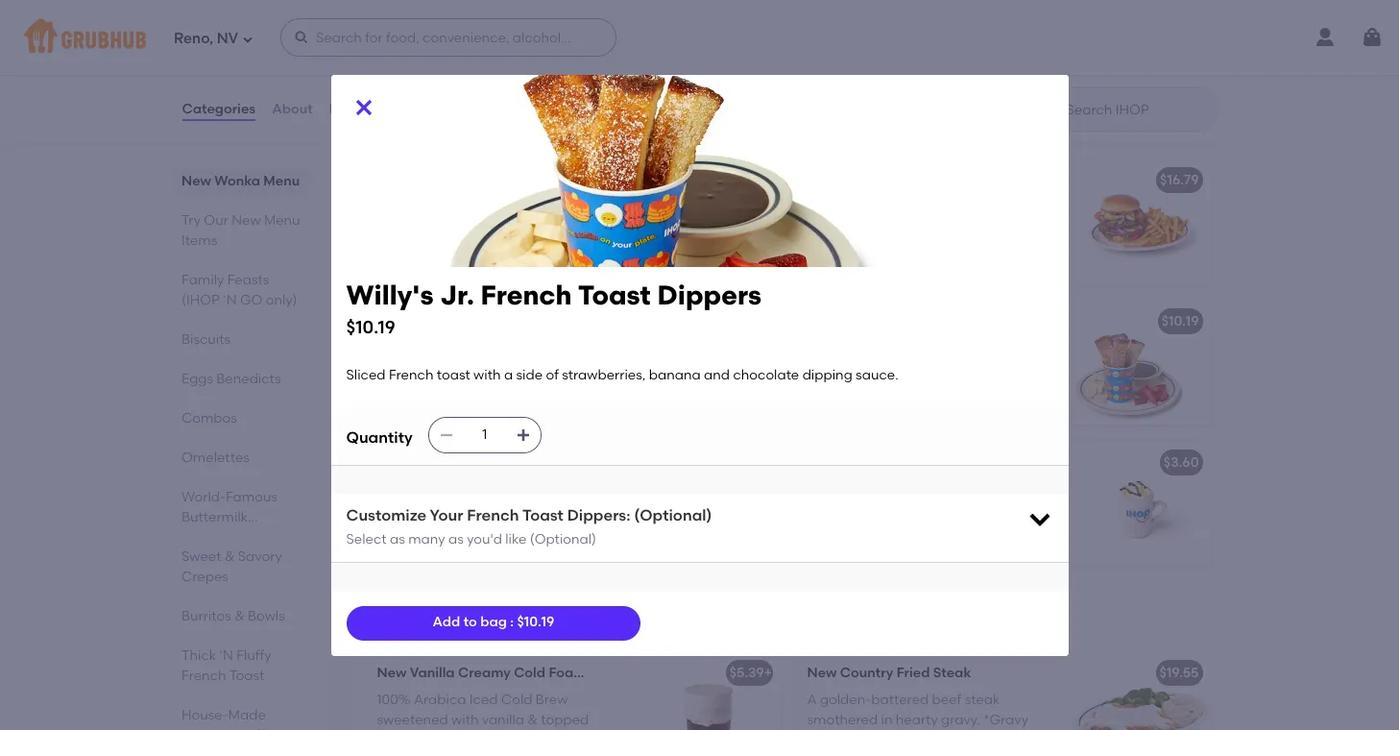 Task type: describe. For each thing, give the bounding box(es) containing it.
pancakes
[[522, 58, 586, 74]]

1 right 'egg,'
[[483, 360, 487, 376]]

french inside customize your french toast dippers: (optional) select as many as you'd like (optional)
[[467, 506, 519, 524]]

1 right pancake,
[[612, 340, 617, 357]]

french inside thick 'n fluffy french toast
[[181, 668, 226, 684]]

$10.19 inside willy's jr. french toast dippers $10.19
[[346, 316, 396, 338]]

bowls
[[247, 608, 285, 625]]

many
[[408, 532, 445, 548]]

1 left wonka's
[[377, 340, 382, 357]]

menu inside tab
[[263, 173, 299, 189]]

1 horizontal spatial strawberries,
[[808, 360, 891, 376]]

1 horizontal spatial svg image
[[516, 427, 531, 443]]

0 horizontal spatial jr.
[[377, 313, 394, 330]]

new vanilla creamy cold foam cold brew image
[[637, 652, 781, 730]]

fluffy
[[236, 648, 271, 664]]

2 horizontal spatial svg image
[[1362, 26, 1385, 49]]

syrup, for strawberry
[[450, 501, 489, 518]]

family
[[181, 272, 224, 288]]

glitter for scrumdiddlyumptious jr. strawberry hot chocolate
[[981, 540, 1020, 557]]

eggs
[[181, 371, 213, 387]]

bag
[[481, 614, 507, 631]]

daydream
[[377, 172, 447, 188]]

svg image left input item quantity "number field"
[[439, 427, 454, 443]]

svg image left mousse
[[352, 96, 375, 119]]

scrumdiddlyumptious strawberry hot chocolate
[[377, 455, 699, 471]]

willy's jr. french toast dippers image
[[1067, 301, 1211, 426]]

scrumdiddlyumptious jr. strawberry hot chocolate image
[[1067, 442, 1211, 567]]

customize
[[346, 506, 427, 524]]

burritos
[[181, 608, 231, 625]]

0 vertical spatial purple
[[498, 31, 541, 47]]

whipped for scrumdiddlyumptious jr. strawberry hot chocolate
[[808, 521, 864, 537]]

willy's
[[346, 278, 434, 311]]

a
[[808, 692, 817, 708]]

house-made belgian waffles tab
[[181, 705, 301, 730]]

dippers:
[[568, 506, 631, 524]]

1 horizontal spatial items
[[551, 607, 606, 631]]

cold for foam
[[514, 665, 546, 681]]

nv
[[217, 29, 238, 47]]

cream inside two purple buttermilk pancakes layered with creamy cheesecake mousse & topped with purple cream cheese icing, whipped topping and gold glitter sugar.
[[571, 97, 614, 113]]

& inside 100% arabica iced cold brew sweetened with vanilla & toppe
[[528, 712, 538, 728]]

cheesecake inside warm and flaky buttermilk biscuit split and filled with creamy cheesecake mousse, a mixed berry topping, topped with purple cream cheese icing and powdered sugar.
[[377, 238, 456, 255]]

reviews
[[329, 101, 383, 117]]

buttermilk inside warm and flaky buttermilk biscuit split and filled with creamy cheesecake mousse, a mixed berry topping, topped with purple cream cheese icing and powdered sugar.
[[483, 199, 550, 216]]

scrumdiddlyumptious jr. strawberry hot chocolate
[[808, 455, 1149, 471]]

biscuits tab
[[181, 330, 301, 350]]

topping, for scrumdiddlyumptious strawberry hot chocolate
[[437, 521, 492, 537]]

biscuit
[[488, 172, 532, 188]]

1 wonka's perfectly purple pancake, 1 scrambled egg, 1 bacon strip and 1 sausage link
[[377, 340, 617, 396]]

warm
[[377, 199, 417, 216]]

jr. magical breakfast medley image
[[637, 301, 781, 426]]

try inside the try our new menu items tab
[[181, 212, 200, 229]]

0 vertical spatial brew
[[625, 665, 658, 681]]

sauce for strawberry
[[446, 540, 486, 557]]

cheese inside two purple buttermilk pancakes layered with creamy cheesecake mousse & topped with purple cream cheese icing, whipped topping and gold glitter sugar.
[[377, 116, 424, 133]]

new inside the try our new menu items tab
[[231, 212, 260, 229]]

medley
[[521, 313, 569, 330]]

biscuits
[[181, 331, 230, 348]]

new wonka menu tab
[[181, 171, 301, 191]]

new wonka menu
[[181, 173, 299, 189]]

dippers
[[658, 278, 762, 311]]

$16.79 button
[[796, 160, 1211, 284]]

main navigation navigation
[[0, 0, 1400, 75]]

hoverchoc pancake tacos image
[[1067, 18, 1211, 143]]

-
[[612, 31, 618, 47]]

pancakes for -
[[544, 31, 609, 47]]

+
[[764, 665, 772, 681]]

(short
[[621, 31, 661, 47]]

1 horizontal spatial banana
[[895, 360, 946, 376]]

brew inside 100% arabica iced cold brew sweetened with vanilla & toppe
[[536, 692, 568, 708]]

vanilla
[[482, 712, 525, 728]]

jr. for willy's
[[440, 278, 475, 311]]

only)
[[265, 292, 297, 308]]

feasts
[[227, 272, 269, 288]]

world-
[[181, 489, 225, 505]]

bacon
[[491, 360, 533, 376]]

Input item quantity number field
[[464, 418, 506, 452]]

burritos & bowls
[[181, 608, 285, 625]]

categories button
[[181, 75, 257, 144]]

svg image down scrumdiddlyumptious jr. strawberry hot chocolate
[[1027, 505, 1054, 532]]

daydream berry biscuit
[[377, 172, 532, 188]]

$5.39 +
[[730, 665, 772, 681]]

new country fried steak
[[808, 665, 972, 681]]

waffles
[[233, 727, 282, 730]]

hot chocolate flavored with strawberry syrup, topped with whipped topping, a drizzle of chocolate sauce and gold glitter sugar. for strawberry
[[377, 482, 589, 576]]

mousse,
[[459, 238, 513, 255]]

jr. magical breakfast medley
[[377, 313, 569, 330]]

0 vertical spatial perfectly
[[436, 31, 495, 47]]

select
[[346, 532, 387, 548]]

vanilla
[[410, 665, 455, 681]]

steak
[[934, 665, 972, 681]]

thick
[[181, 648, 216, 664]]

sweet & savory crepes tab
[[181, 547, 301, 587]]

gold for scrumdiddlyumptious jr. strawberry hot chocolate
[[949, 540, 978, 557]]

0 horizontal spatial sliced
[[346, 367, 386, 384]]

1 horizontal spatial toast
[[898, 340, 932, 357]]

reviews button
[[328, 75, 384, 144]]

new left the :
[[440, 607, 486, 631]]

two
[[377, 58, 403, 74]]

$16.79
[[1161, 172, 1200, 188]]

thick 'n fluffy french toast tab
[[181, 646, 301, 686]]

thick 'n fluffy french toast
[[181, 648, 271, 684]]

new for new vanilla creamy cold foam cold brew
[[377, 665, 407, 681]]

100% arabica iced cold brew sweetened with vanilla & toppe
[[377, 692, 589, 730]]

2 vertical spatial menu
[[490, 607, 546, 631]]

scrumdiddlyumptious for scrumdiddlyumptious jr. strawberry hot chocolate
[[808, 455, 953, 471]]

$5.39
[[730, 665, 764, 681]]

cheese inside warm and flaky buttermilk biscuit split and filled with creamy cheesecake mousse, a mixed berry topping, topped with purple cream cheese icing and powdered sugar.
[[377, 277, 424, 294]]

world-famous buttermilk pancakes tab
[[181, 487, 301, 546]]

1 vertical spatial (optional)
[[530, 532, 597, 548]]

magical
[[397, 313, 451, 330]]

reno, nv
[[174, 29, 238, 47]]

wonka's
[[377, 31, 433, 47]]

beef
[[933, 692, 962, 708]]

new vanilla creamy cold foam cold brew
[[377, 665, 658, 681]]

and inside 1 wonka's perfectly purple pancake, 1 scrambled egg, 1 bacon strip and 1 sausage link
[[568, 360, 594, 376]]

wonka
[[214, 173, 260, 189]]

split
[[377, 219, 404, 235]]

topped down scrumdiddlyumptious jr. strawberry hot chocolate
[[922, 501, 970, 518]]

sugar. inside two purple buttermilk pancakes layered with creamy cheesecake mousse & topped with purple cream cheese icing, whipped topping and gold glitter sugar.
[[451, 136, 491, 152]]

$19.55
[[1160, 665, 1200, 681]]

sweet
[[181, 549, 221, 565]]

0 horizontal spatial svg image
[[242, 33, 254, 45]]

smothered
[[808, 712, 878, 728]]

burritos & bowls tab
[[181, 606, 301, 626]]

wonka's
[[385, 340, 439, 357]]

willy's jr. french toast dippers $10.19
[[346, 278, 762, 338]]

sausage
[[377, 379, 433, 396]]

creamy
[[458, 665, 511, 681]]

in
[[882, 712, 893, 728]]

new country fried steak image
[[1067, 652, 1211, 730]]

crepes
[[181, 569, 228, 585]]

glitter for scrumdiddlyumptious strawberry hot chocolate
[[551, 540, 589, 557]]

try our new menu items tab
[[181, 210, 301, 251]]

flavored for jr.
[[904, 482, 957, 498]]

0 horizontal spatial toast
[[437, 367, 471, 384]]

layered
[[377, 77, 426, 94]]

topped inside warm and flaky buttermilk biscuit split and filled with creamy cheesecake mousse, a mixed berry topping, topped with purple cream cheese icing and powdered sugar.
[[435, 258, 483, 274]]

svg image inside main navigation navigation
[[294, 30, 309, 45]]

link
[[436, 379, 458, 396]]

and inside two purple buttermilk pancakes layered with creamy cheesecake mousse & topped with purple cream cheese icing, whipped topping and gold glitter sugar.
[[580, 116, 606, 133]]

topped inside two purple buttermilk pancakes layered with creamy cheesecake mousse & topped with purple cream cheese icing, whipped topping and gold glitter sugar.
[[444, 97, 492, 113]]

go
[[240, 292, 262, 308]]

our inside tab
[[204, 212, 228, 229]]

flavored for strawberry
[[473, 482, 527, 498]]

buttermilk
[[181, 509, 248, 526]]

omelettes
[[181, 450, 249, 466]]



Task type: vqa. For each thing, say whether or not it's contained in the screenshot.
first cheese from the bottom
yes



Task type: locate. For each thing, give the bounding box(es) containing it.
0 horizontal spatial (optional)
[[530, 532, 597, 548]]

biscuit
[[553, 199, 596, 216]]

menu down new wonka menu tab
[[264, 212, 300, 229]]

0 horizontal spatial try our new menu items
[[181, 212, 300, 249]]

quantity
[[346, 429, 413, 447]]

1 horizontal spatial drizzle
[[938, 521, 979, 537]]

your
[[430, 506, 464, 524]]

'n inside thick 'n fluffy french toast
[[219, 648, 233, 664]]

drizzle for jr.
[[938, 521, 979, 537]]

eggs benedicts tab
[[181, 369, 301, 389]]

1 horizontal spatial (optional)
[[634, 506, 713, 524]]

& inside two purple buttermilk pancakes layered with creamy cheesecake mousse & topped with purple cream cheese icing, whipped topping and gold glitter sugar.
[[431, 97, 441, 113]]

2 horizontal spatial gold
[[949, 540, 978, 557]]

1 vertical spatial creamy
[[501, 219, 551, 235]]

omelettes tab
[[181, 448, 301, 468]]

2 strawberry from the left
[[976, 455, 1049, 471]]

0 horizontal spatial toast
[[229, 668, 264, 684]]

cheesecake down split
[[377, 238, 456, 255]]

& inside world-famous buttermilk pancakes sweet & savory crepes
[[224, 549, 234, 565]]

2 horizontal spatial $10.19
[[1162, 313, 1200, 330]]

new left wonka
[[181, 173, 211, 189]]

0 horizontal spatial sauce
[[446, 540, 486, 557]]

syrup, down scrumdiddlyumptious jr. strawberry hot chocolate
[[881, 501, 919, 518]]

sweetened
[[377, 712, 448, 728]]

2 drizzle from the left
[[938, 521, 979, 537]]

famous
[[225, 489, 277, 505]]

hot chocolate flavored with strawberry syrup, topped with whipped topping, a drizzle of chocolate sauce and gold glitter sugar.
[[377, 482, 589, 576], [808, 482, 1020, 576]]

0 horizontal spatial side
[[516, 367, 543, 384]]

1 vertical spatial cheese
[[377, 277, 424, 294]]

0 horizontal spatial chocolate
[[629, 455, 699, 471]]

strawberry for scrumdiddlyumptious jr. strawberry hot chocolate
[[808, 501, 877, 518]]

1 vertical spatial purple
[[526, 97, 568, 113]]

cheesecake
[[513, 77, 591, 94], [377, 238, 456, 255]]

1 chocolate from the left
[[629, 455, 699, 471]]

(ihop
[[181, 292, 219, 308]]

toast for dippers:
[[523, 506, 564, 524]]

berry
[[571, 238, 605, 255]]

topped up the icing,
[[444, 97, 492, 113]]

toast down the fluffy
[[229, 668, 264, 684]]

1 horizontal spatial strawberry
[[808, 501, 877, 518]]

strawberries,
[[808, 360, 891, 376], [562, 367, 646, 384]]

& up the icing,
[[431, 97, 441, 113]]

pancakes down buttermilk
[[181, 529, 245, 546]]

creamy up mixed
[[501, 219, 551, 235]]

sauce.
[[856, 367, 899, 384], [861, 379, 904, 396]]

drizzle for strawberry
[[507, 521, 548, 537]]

1 horizontal spatial cheesecake
[[513, 77, 591, 94]]

banana
[[895, 360, 946, 376], [649, 367, 701, 384]]

0 horizontal spatial our
[[204, 212, 228, 229]]

whipped for scrumdiddlyumptious strawberry hot chocolate
[[377, 521, 434, 537]]

toast
[[898, 340, 932, 357], [437, 367, 471, 384]]

1 vertical spatial menu
[[264, 212, 300, 229]]

1 vertical spatial jr.
[[377, 313, 394, 330]]

purple up pancakes
[[498, 31, 541, 47]]

1 vertical spatial cream
[[562, 258, 605, 274]]

1 as from the left
[[390, 532, 405, 548]]

and
[[580, 116, 606, 133], [420, 199, 446, 216], [407, 219, 433, 235], [462, 277, 488, 294], [568, 360, 594, 376], [950, 360, 976, 376], [704, 367, 730, 384], [489, 540, 515, 557], [920, 540, 946, 557]]

french inside willy's jr. french toast dippers $10.19
[[481, 278, 572, 311]]

items up family
[[181, 233, 217, 249]]

1 horizontal spatial jr.
[[440, 278, 475, 311]]

purple
[[498, 31, 541, 47], [503, 340, 545, 357]]

2 as from the left
[[449, 532, 464, 548]]

1 vertical spatial perfectly
[[443, 340, 500, 357]]

menu right wonka
[[263, 173, 299, 189]]

glitter down the icing,
[[410, 136, 448, 152]]

creamy inside warm and flaky buttermilk biscuit split and filled with creamy cheesecake mousse, a mixed berry topping, topped with purple cream cheese icing and powdered sugar.
[[501, 219, 551, 235]]

0 horizontal spatial $10.19
[[346, 316, 396, 338]]

& left bowls
[[234, 608, 244, 625]]

0 vertical spatial pancakes
[[544, 31, 609, 47]]

steak
[[965, 692, 1001, 708]]

toast inside customize your french toast dippers: (optional) select as many as you'd like (optional)
[[523, 506, 564, 524]]

& inside tab
[[234, 608, 244, 625]]

fantastical wonka burger image
[[1067, 160, 1211, 284]]

new inside new wonka menu tab
[[181, 173, 211, 189]]

cold left "foam"
[[514, 665, 546, 681]]

perfectly up 'egg,'
[[443, 340, 500, 357]]

1 vertical spatial side
[[516, 367, 543, 384]]

buttermilk inside two purple buttermilk pancakes layered with creamy cheesecake mousse & topped with purple cream cheese icing, whipped topping and gold glitter sugar.
[[452, 58, 518, 74]]

0 horizontal spatial try
[[181, 212, 200, 229]]

0 horizontal spatial glitter
[[410, 136, 448, 152]]

brew right "foam"
[[625, 665, 658, 681]]

$3.60
[[1164, 455, 1200, 471]]

family feasts (ihop 'n go only) tab
[[181, 270, 301, 310]]

0 horizontal spatial whipped
[[377, 521, 434, 537]]

gold right you'd
[[518, 540, 547, 557]]

purple down mixed
[[517, 258, 559, 274]]

0 horizontal spatial drizzle
[[507, 521, 548, 537]]

flavored down scrumdiddlyumptious jr. strawberry hot chocolate
[[904, 482, 957, 498]]

wonka's perfectly purple pancakes - (short stack)
[[377, 31, 707, 47]]

0 vertical spatial menu
[[263, 173, 299, 189]]

2 scrumdiddlyumptious from the left
[[808, 455, 953, 471]]

1 horizontal spatial topping,
[[437, 521, 492, 537]]

golden-
[[821, 692, 872, 708]]

1 horizontal spatial whipped
[[465, 116, 522, 133]]

2 vertical spatial jr.
[[956, 455, 972, 471]]

1 vertical spatial items
[[551, 607, 606, 631]]

1 vertical spatial sliced
[[346, 367, 386, 384]]

scrumdiddlyumptious strawberry hot chocolate image
[[637, 442, 781, 567]]

sugar.
[[451, 136, 491, 152], [561, 277, 601, 294], [377, 560, 417, 576], [808, 560, 847, 576]]

cream inside warm and flaky buttermilk biscuit split and filled with creamy cheesecake mousse, a mixed berry topping, topped with purple cream cheese icing and powdered sugar.
[[562, 258, 605, 274]]

topped
[[444, 97, 492, 113], [435, 258, 483, 274], [492, 501, 540, 518], [922, 501, 970, 518]]

menu
[[263, 173, 299, 189], [264, 212, 300, 229], [490, 607, 546, 631]]

0 vertical spatial creamy
[[460, 77, 509, 94]]

filled
[[436, 219, 467, 235]]

2 syrup, from the left
[[881, 501, 919, 518]]

1 horizontal spatial strawberry
[[976, 455, 1049, 471]]

1 horizontal spatial $10.19
[[517, 614, 555, 631]]

about button
[[271, 75, 314, 144]]

2 horizontal spatial whipped
[[808, 521, 864, 537]]

1 vertical spatial toast
[[437, 367, 471, 384]]

mousse
[[377, 97, 427, 113]]

add
[[433, 614, 461, 631]]

2 flavored from the left
[[904, 482, 957, 498]]

1 flavored from the left
[[473, 482, 527, 498]]

1
[[377, 340, 382, 357], [612, 340, 617, 357], [483, 360, 487, 376], [597, 360, 602, 376]]

2 hot chocolate flavored with strawberry syrup, topped with whipped topping, a drizzle of chocolate sauce and gold glitter sugar. from the left
[[808, 482, 1020, 576]]

glitter
[[410, 136, 448, 152], [551, 540, 589, 557], [981, 540, 1020, 557]]

gold down mousse
[[377, 136, 406, 152]]

1 hot chocolate flavored with strawberry syrup, topped with whipped topping, a drizzle of chocolate sauce and gold glitter sugar. from the left
[[377, 482, 589, 576]]

0 horizontal spatial items
[[181, 233, 217, 249]]

2 horizontal spatial topping,
[[868, 521, 922, 537]]

svg image
[[294, 30, 309, 45], [352, 96, 375, 119], [439, 427, 454, 443], [1027, 505, 1054, 532]]

new for new country fried steak
[[808, 665, 837, 681]]

categories
[[182, 101, 256, 117]]

topped up like
[[492, 501, 540, 518]]

sauce for jr.
[[877, 540, 916, 557]]

1 vertical spatial our
[[398, 607, 435, 631]]

jr. for scrumdiddlyumptious
[[956, 455, 972, 471]]

2 chocolate from the left
[[1079, 455, 1149, 471]]

0 vertical spatial jr.
[[440, 278, 475, 311]]

0 horizontal spatial as
[[390, 532, 405, 548]]

icing,
[[427, 116, 462, 133]]

1 vertical spatial toast
[[523, 506, 564, 524]]

1 scrumdiddlyumptious from the left
[[377, 455, 522, 471]]

0 horizontal spatial syrup,
[[450, 501, 489, 518]]

dipping
[[803, 367, 853, 384], [808, 379, 858, 396]]

1 vertical spatial cheesecake
[[377, 238, 456, 255]]

1 cheese from the top
[[377, 116, 424, 133]]

'n inside family feasts (ihop 'n go only)
[[223, 292, 236, 308]]

0 horizontal spatial strawberries,
[[562, 367, 646, 384]]

0 horizontal spatial banana
[[649, 367, 701, 384]]

topping, inside warm and flaky buttermilk biscuit split and filled with creamy cheesecake mousse, a mixed berry topping, topped with purple cream cheese icing and powdered sugar.
[[377, 258, 432, 274]]

1 horizontal spatial chocolate
[[1079, 455, 1149, 471]]

battered
[[872, 692, 929, 708]]

0 vertical spatial 'n
[[223, 292, 236, 308]]

glitter down scrumdiddlyumptious jr. strawberry hot chocolate
[[981, 540, 1020, 557]]

buttermilk down wonka's perfectly purple pancakes - (short stack)
[[452, 58, 518, 74]]

new down new wonka menu tab
[[231, 212, 260, 229]]

buttermilk down biscuit
[[483, 199, 550, 216]]

toast up like
[[523, 506, 564, 524]]

pancake,
[[548, 340, 609, 357]]

1 horizontal spatial pancakes
[[544, 31, 609, 47]]

chocolate left $3.60
[[1079, 455, 1149, 471]]

2 horizontal spatial glitter
[[981, 540, 1020, 557]]

perfectly right 'wonka's'
[[436, 31, 495, 47]]

flaky
[[449, 199, 480, 216]]

country
[[841, 665, 894, 681]]

cold right "foam"
[[590, 665, 621, 681]]

toast for dippers
[[578, 278, 651, 311]]

powdered
[[491, 277, 558, 294]]

scrumdiddlyumptious
[[377, 455, 522, 471], [808, 455, 953, 471]]

items up "foam"
[[551, 607, 606, 631]]

2 sauce from the left
[[877, 540, 916, 557]]

combos tab
[[181, 408, 301, 429]]

menu inside tab
[[264, 212, 300, 229]]

buttermilk
[[452, 58, 518, 74], [483, 199, 550, 216]]

0 vertical spatial toast
[[578, 278, 651, 311]]

2 horizontal spatial jr.
[[956, 455, 972, 471]]

two purple buttermilk pancakes layered with creamy cheesecake mousse & topped with purple cream cheese icing, whipped topping and gold glitter sugar.
[[377, 58, 614, 152]]

purple up layered
[[406, 58, 449, 74]]

new up 100%
[[377, 665, 407, 681]]

warm and flaky buttermilk biscuit split and filled with creamy cheesecake mousse, a mixed berry topping, topped with purple cream cheese icing and powdered sugar.
[[377, 199, 605, 294]]

our down wonka
[[204, 212, 228, 229]]

with inside 100% arabica iced cold brew sweetened with vanilla & toppe
[[452, 712, 479, 728]]

gold for scrumdiddlyumptious strawberry hot chocolate
[[518, 540, 547, 557]]

creamy inside two purple buttermilk pancakes layered with creamy cheesecake mousse & topped with purple cream cheese icing, whipped topping and gold glitter sugar.
[[460, 77, 509, 94]]

chocolate up "dippers:"
[[629, 455, 699, 471]]

purple up topping
[[526, 97, 568, 113]]

iced
[[470, 692, 498, 708]]

0 vertical spatial try
[[181, 212, 200, 229]]

cold up vanilla
[[502, 692, 533, 708]]

(optional) down "dippers:"
[[530, 532, 597, 548]]

0 horizontal spatial scrumdiddlyumptious
[[377, 455, 522, 471]]

cheese
[[377, 116, 424, 133], [377, 277, 424, 294]]

try left add
[[362, 607, 393, 631]]

0 vertical spatial sliced
[[808, 340, 847, 357]]

of
[[1007, 340, 1020, 357], [546, 367, 559, 384], [551, 521, 564, 537], [982, 521, 995, 537]]

(optional) right "dippers:"
[[634, 506, 713, 524]]

cheesecake inside two purple buttermilk pancakes layered with creamy cheesecake mousse & topped with purple cream cheese icing, whipped topping and gold glitter sugar.
[[513, 77, 591, 94]]

gold down scrumdiddlyumptious jr. strawberry hot chocolate
[[949, 540, 978, 557]]

1 drizzle from the left
[[507, 521, 548, 537]]

you'd
[[467, 532, 502, 548]]

1 horizontal spatial sauce
[[877, 540, 916, 557]]

svg image up about
[[294, 30, 309, 45]]

hearty
[[896, 712, 939, 728]]

customize your french toast dippers: (optional) select as many as you'd like (optional)
[[346, 506, 713, 548]]

cheesecake down pancakes
[[513, 77, 591, 94]]

& right vanilla
[[528, 712, 538, 728]]

made
[[228, 707, 266, 724]]

'n left go
[[223, 292, 236, 308]]

breakfast
[[454, 313, 518, 330]]

sliced french toast with a side of strawberries, banana and chocolate dipping sauce.
[[808, 340, 1045, 396], [346, 367, 899, 384]]

mixed
[[528, 238, 568, 255]]

1 horizontal spatial our
[[398, 607, 435, 631]]

0 horizontal spatial topping,
[[377, 258, 432, 274]]

$5.99
[[735, 455, 769, 471]]

pancakes for sweet
[[181, 529, 245, 546]]

creamy up the icing,
[[460, 77, 509, 94]]

2 horizontal spatial toast
[[578, 278, 651, 311]]

0 horizontal spatial pancakes
[[181, 529, 245, 546]]

family feasts (ihop 'n go only)
[[181, 272, 297, 308]]

scrambled
[[377, 360, 447, 376]]

1 vertical spatial buttermilk
[[483, 199, 550, 216]]

topping
[[525, 116, 577, 133]]

about
[[272, 101, 313, 117]]

0 vertical spatial purple
[[406, 58, 449, 74]]

new up a
[[808, 665, 837, 681]]

try our new menu items inside tab
[[181, 212, 300, 249]]

0 horizontal spatial strawberry
[[525, 455, 599, 471]]

as
[[390, 532, 405, 548], [449, 532, 464, 548]]

arabica
[[414, 692, 467, 708]]

flavored down the scrumdiddlyumptious strawberry hot chocolate
[[473, 482, 527, 498]]

whipped
[[465, 116, 522, 133], [377, 521, 434, 537], [808, 521, 864, 537]]

wonka's perfectly purple pancakes - (short stack) image
[[637, 18, 781, 143]]

1 horizontal spatial sliced
[[808, 340, 847, 357]]

perfectly inside 1 wonka's perfectly purple pancake, 1 scrambled egg, 1 bacon strip and 1 sausage link
[[443, 340, 500, 357]]

2 cheese from the top
[[377, 277, 424, 294]]

strawberry for scrumdiddlyumptious strawberry hot chocolate
[[377, 501, 447, 518]]

like
[[506, 532, 527, 548]]

1 horizontal spatial brew
[[625, 665, 658, 681]]

jr.
[[440, 278, 475, 311], [377, 313, 394, 330], [956, 455, 972, 471]]

benedicts
[[216, 371, 281, 387]]

scrumdiddlyumptious for scrumdiddlyumptious strawberry hot chocolate
[[377, 455, 522, 471]]

0 vertical spatial our
[[204, 212, 228, 229]]

savory
[[238, 549, 282, 565]]

'n
[[223, 292, 236, 308], [219, 648, 233, 664]]

toast inside thick 'n fluffy french toast
[[229, 668, 264, 684]]

0 horizontal spatial flavored
[[473, 482, 527, 498]]

1 vertical spatial pancakes
[[181, 529, 245, 546]]

'n right thick
[[219, 648, 233, 664]]

strawberry
[[377, 501, 447, 518], [808, 501, 877, 518]]

purple
[[406, 58, 449, 74], [526, 97, 568, 113], [517, 258, 559, 274]]

drizzle down scrumdiddlyumptious jr. strawberry hot chocolate
[[938, 521, 979, 537]]

purple inside warm and flaky buttermilk biscuit split and filled with creamy cheesecake mousse, a mixed berry topping, topped with purple cream cheese icing and powdered sugar.
[[517, 258, 559, 274]]

1 vertical spatial 'n
[[219, 648, 233, 664]]

pancakes inside world-famous buttermilk pancakes sweet & savory crepes
[[181, 529, 245, 546]]

cheese left icing
[[377, 277, 424, 294]]

100%
[[377, 692, 411, 708]]

2 vertical spatial purple
[[517, 258, 559, 274]]

&
[[431, 97, 441, 113], [224, 549, 234, 565], [234, 608, 244, 625], [528, 712, 538, 728]]

items inside try our new menu items
[[181, 233, 217, 249]]

2 strawberry from the left
[[808, 501, 877, 518]]

1 strawberry from the left
[[377, 501, 447, 518]]

1 horizontal spatial hot chocolate flavored with strawberry syrup, topped with whipped topping, a drizzle of chocolate sauce and gold glitter sugar.
[[808, 482, 1020, 576]]

glitter inside two purple buttermilk pancakes layered with creamy cheesecake mousse & topped with purple cream cheese icing, whipped topping and gold glitter sugar.
[[410, 136, 448, 152]]

add to bag : $10.19
[[433, 614, 555, 631]]

cream up topping
[[571, 97, 614, 113]]

glitter down "dippers:"
[[551, 540, 589, 557]]

0 vertical spatial cheesecake
[[513, 77, 591, 94]]

belgian
[[181, 727, 230, 730]]

0 vertical spatial toast
[[898, 340, 932, 357]]

1 vertical spatial try our new menu items
[[362, 607, 606, 631]]

reno,
[[174, 29, 213, 47]]

brew down "foam"
[[536, 692, 568, 708]]

toast inside willy's jr. french toast dippers $10.19
[[578, 278, 651, 311]]

house-made belgian waffles
[[181, 707, 282, 730]]

Search IHOP search field
[[1065, 101, 1212, 119]]

cold for brew
[[502, 692, 533, 708]]

1 strawberry from the left
[[525, 455, 599, 471]]

hot chocolate flavored with strawberry syrup, topped with whipped topping, a drizzle of chocolate sauce and gold glitter sugar. for jr.
[[808, 482, 1020, 576]]

topped up icing
[[435, 258, 483, 274]]

menu right to
[[490, 607, 546, 631]]

pancakes up pancakes
[[544, 31, 609, 47]]

0 horizontal spatial brew
[[536, 692, 568, 708]]

0 vertical spatial (optional)
[[634, 506, 713, 524]]

daydream berry biscuit image
[[637, 160, 781, 284]]

1 horizontal spatial try our new menu items
[[362, 607, 606, 631]]

1 horizontal spatial side
[[978, 340, 1004, 357]]

& right sweet
[[224, 549, 234, 565]]

our left to
[[398, 607, 435, 631]]

purple up 'bacon'
[[503, 340, 545, 357]]

cheese down mousse
[[377, 116, 424, 133]]

0 vertical spatial items
[[181, 233, 217, 249]]

as down your on the left bottom
[[449, 532, 464, 548]]

jr. inside willy's jr. french toast dippers $10.19
[[440, 278, 475, 311]]

:
[[510, 614, 514, 631]]

toast down berry
[[578, 278, 651, 311]]

cream down berry
[[562, 258, 605, 274]]

egg,
[[450, 360, 479, 376]]

foam
[[549, 665, 587, 681]]

syrup, for jr.
[[881, 501, 919, 518]]

gold inside two purple buttermilk pancakes layered with creamy cheesecake mousse & topped with purple cream cheese icing, whipped topping and gold glitter sugar.
[[377, 136, 406, 152]]

1 sauce from the left
[[446, 540, 486, 557]]

0 horizontal spatial cheesecake
[[377, 238, 456, 255]]

as down customize on the bottom of the page
[[390, 532, 405, 548]]

0 vertical spatial side
[[978, 340, 1004, 357]]

cold
[[514, 665, 546, 681], [590, 665, 621, 681], [502, 692, 533, 708]]

1 down pancake,
[[597, 360, 602, 376]]

0 horizontal spatial hot chocolate flavored with strawberry syrup, topped with whipped topping, a drizzle of chocolate sauce and gold glitter sugar.
[[377, 482, 589, 576]]

svg image
[[1362, 26, 1385, 49], [242, 33, 254, 45], [516, 427, 531, 443]]

1 horizontal spatial try
[[362, 607, 393, 631]]

a inside warm and flaky buttermilk biscuit split and filled with creamy cheesecake mousse, a mixed berry topping, topped with purple cream cheese icing and powdered sugar.
[[516, 238, 525, 255]]

syrup, up you'd
[[450, 501, 489, 518]]

gravy.
[[942, 712, 981, 728]]

cold inside 100% arabica iced cold brew sweetened with vanilla & toppe
[[502, 692, 533, 708]]

purple inside 1 wonka's perfectly purple pancake, 1 scrambled egg, 1 bacon strip and 1 sausage link
[[503, 340, 545, 357]]

try up family
[[181, 212, 200, 229]]

whipped inside two purple buttermilk pancakes layered with creamy cheesecake mousse & topped with purple cream cheese icing, whipped topping and gold glitter sugar.
[[465, 116, 522, 133]]

topping, for scrumdiddlyumptious jr. strawberry hot chocolate
[[868, 521, 922, 537]]

1 syrup, from the left
[[450, 501, 489, 518]]

sugar. inside warm and flaky buttermilk biscuit split and filled with creamy cheesecake mousse, a mixed berry topping, topped with purple cream cheese icing and powdered sugar.
[[561, 277, 601, 294]]

new for new wonka menu
[[181, 173, 211, 189]]

1 horizontal spatial gold
[[518, 540, 547, 557]]

2 vertical spatial toast
[[229, 668, 264, 684]]

drizzle right you'd
[[507, 521, 548, 537]]



